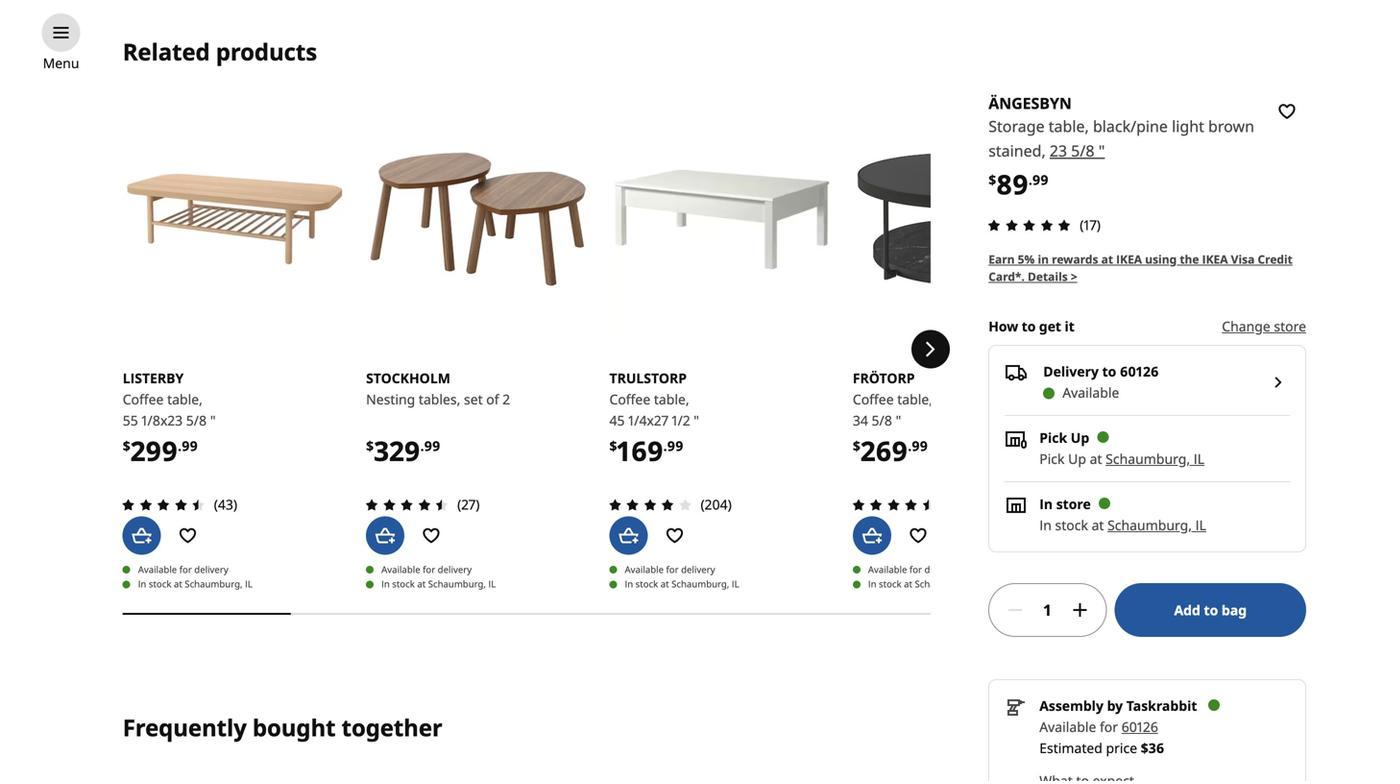Task type: locate. For each thing, give the bounding box(es) containing it.
60126 up $36 in the bottom of the page
[[1122, 718, 1159, 736]]

add to bag button
[[1115, 583, 1307, 637]]

1 horizontal spatial store
[[1275, 317, 1307, 335]]

visa
[[1232, 251, 1255, 267]]

store up in stock at schaumburg, il "group" on the right
[[1057, 495, 1091, 513]]

get
[[1040, 317, 1062, 335]]

at down "review: 4.2 out of 5 stars. total reviews: 204" image
[[661, 577, 669, 590]]

available for delivery down review: 4.4 out of 5 stars. total reviews: 43 image
[[138, 563, 228, 576]]

in stock at schaumburg, il down (27)
[[382, 577, 496, 590]]

how to get it
[[989, 317, 1075, 335]]

il for 299
[[245, 577, 253, 590]]

in for 269
[[869, 577, 877, 590]]

available down review: 4.4 out of 5 stars. total reviews: 15 image
[[869, 563, 907, 576]]

60126 inside available for 60126 estimated price $36
[[1122, 718, 1159, 736]]

menu button
[[43, 53, 79, 74]]

99 right 299
[[182, 437, 198, 455]]

2
[[503, 390, 510, 408]]

3 available for delivery from the left
[[625, 563, 715, 576]]

change store
[[1222, 317, 1307, 335]]

0 vertical spatial store
[[1275, 317, 1307, 335]]

0 vertical spatial up
[[1071, 428, 1090, 447]]

. down the "stained,"
[[1029, 170, 1033, 189]]

table, up 1/8x23
[[167, 390, 203, 408]]

2 horizontal spatial coffee
[[853, 390, 894, 408]]

to left the get
[[1022, 317, 1036, 335]]

of
[[487, 390, 499, 408]]

schaumburg, down (27)
[[428, 577, 486, 590]]

stock down review: 4.3 out of 5 stars. total reviews: 27 image
[[392, 577, 415, 590]]

assembly by taskrabbit
[[1040, 697, 1198, 715]]

trulstorp
[[610, 369, 687, 387]]

. down tables,
[[421, 437, 424, 455]]

99 right 329
[[424, 437, 441, 455]]

table, inside trulstorp coffee table, 45 1/4x27 1/2 " $ 169 . 99
[[654, 390, 690, 408]]

available for 60126 estimated price $36
[[1040, 718, 1165, 757]]

add
[[1175, 601, 1201, 619]]

99 down the 1/2
[[668, 437, 684, 455]]

for for 169
[[666, 563, 679, 576]]

pick
[[1040, 428, 1068, 447], [1040, 450, 1065, 468]]

listerby
[[123, 369, 184, 387]]

1 vertical spatial up
[[1069, 450, 1087, 468]]

available
[[1063, 383, 1120, 402], [138, 563, 177, 576], [382, 563, 420, 576], [625, 563, 664, 576], [869, 563, 907, 576], [1040, 718, 1097, 736]]

5/8 right 34
[[872, 411, 893, 429]]

23 5/8 " button
[[1050, 139, 1105, 163]]

stock down review: 4.4 out of 5 stars. total reviews: 15 image
[[879, 577, 902, 590]]

frequently bought together
[[123, 712, 443, 743]]

pick down pick up
[[1040, 450, 1065, 468]]

" inside frötorp coffee table, 34 5/8 " $ 269 . 99
[[896, 411, 902, 429]]

at down review: 4.4 out of 5 stars. total reviews: 15 image
[[904, 577, 913, 590]]

99 inside $ 329 . 99
[[424, 437, 441, 455]]

>
[[1071, 268, 1078, 284]]

$ 329 . 99
[[366, 432, 441, 469]]

in stock at schaumburg, il down review: 4.4 out of 5 stars. total reviews: 15 image
[[869, 577, 983, 590]]

available up estimated
[[1040, 718, 1097, 736]]

in stock at schaumburg, il down (43)
[[138, 577, 253, 590]]

0 vertical spatial schaumburg, il button
[[1106, 450, 1205, 468]]

change store button
[[1222, 316, 1307, 337]]

ikea
[[1117, 251, 1143, 267], [1203, 251, 1229, 267]]

schaumburg, down (43)
[[185, 577, 243, 590]]

299
[[130, 432, 178, 469]]

5/8 right 1/8x23
[[186, 411, 207, 429]]

in down review: 4.3 out of 5 stars. total reviews: 27 image
[[382, 577, 390, 590]]

review: 4.4 out of 5 stars. total reviews: 43 image
[[117, 493, 210, 516]]

0 horizontal spatial 5/8
[[186, 411, 207, 429]]

review: 4.3 out of 5 stars. total reviews: 27 image
[[360, 493, 454, 516]]

up
[[1071, 428, 1090, 447], [1069, 450, 1087, 468]]

$ down the 'nesting'
[[366, 437, 374, 455]]

" inside button
[[1099, 140, 1105, 161]]

schaumburg, il button for in stock at
[[1108, 516, 1207, 534]]

set
[[464, 390, 483, 408]]

1 horizontal spatial coffee
[[610, 390, 651, 408]]

1 vertical spatial schaumburg, il button
[[1108, 516, 1207, 534]]

available down delivery to 60126
[[1063, 383, 1120, 402]]

brown
[[1209, 116, 1255, 137]]

$ down '45'
[[610, 437, 617, 455]]

in stock at schaumburg, il for 299
[[138, 577, 253, 590]]

5/8 right 23
[[1072, 140, 1095, 161]]

for down by
[[1100, 718, 1119, 736]]

1/8x23
[[142, 411, 183, 429]]

in down in store
[[1040, 516, 1052, 534]]

stock for 329
[[392, 577, 415, 590]]

available down review: 4.3 out of 5 stars. total reviews: 27 image
[[382, 563, 420, 576]]

$36
[[1141, 739, 1165, 757]]

ikea left using
[[1117, 251, 1143, 267]]

3 coffee from the left
[[853, 390, 894, 408]]

0 vertical spatial to
[[1022, 317, 1036, 335]]

$ down the 55
[[123, 437, 130, 455]]

1 vertical spatial store
[[1057, 495, 1091, 513]]

related products
[[123, 36, 317, 67]]

schaumburg, il button down 'pick up at schaumburg, il' group
[[1108, 516, 1207, 534]]

2 horizontal spatial to
[[1204, 601, 1219, 619]]

. inside trulstorp coffee table, 45 1/4x27 1/2 " $ 169 . 99
[[664, 437, 668, 455]]

by
[[1107, 697, 1123, 715]]

delivery for 329
[[438, 563, 472, 576]]

up up 'pick up at schaumburg, il' group
[[1071, 428, 1090, 447]]

schaumburg, il button for pick up at
[[1106, 450, 1205, 468]]

1 horizontal spatial ikea
[[1203, 251, 1229, 267]]

schaumburg, il button up in stock at schaumburg, il "group" on the right
[[1106, 450, 1205, 468]]

frötorp coffee table, anthracite marble effect/black glass, 34 5/8 " image
[[853, 107, 1077, 331]]

delivery down "(204)"
[[681, 563, 715, 576]]

1 vertical spatial to
[[1103, 362, 1117, 380]]

coffee inside trulstorp coffee table, 45 1/4x27 1/2 " $ 169 . 99
[[610, 390, 651, 408]]

stockholm
[[366, 369, 451, 387]]

right image
[[1267, 371, 1290, 394]]

bag
[[1222, 601, 1247, 619]]

bought
[[253, 712, 336, 743]]

. inside frötorp coffee table, 34 5/8 " $ 269 . 99
[[908, 437, 912, 455]]

. down 1/4x27
[[664, 437, 668, 455]]

store
[[1275, 317, 1307, 335], [1057, 495, 1091, 513]]

3 delivery from the left
[[681, 563, 715, 576]]

(17) button
[[983, 213, 1101, 237]]

5/8
[[1072, 140, 1095, 161], [186, 411, 207, 429], [872, 411, 893, 429]]

2 coffee from the left
[[610, 390, 651, 408]]

1 vertical spatial 60126
[[1122, 718, 1159, 736]]

light
[[1172, 116, 1205, 137]]

1 coffee from the left
[[123, 390, 164, 408]]

1 horizontal spatial to
[[1103, 362, 1117, 380]]

4 delivery from the left
[[925, 563, 959, 576]]

1 vertical spatial pick
[[1040, 450, 1065, 468]]

stained,
[[989, 140, 1046, 161]]

coffee down frötorp at the top of page
[[853, 390, 894, 408]]

99 inside frötorp coffee table, 34 5/8 " $ 269 . 99
[[912, 437, 928, 455]]

1 pick from the top
[[1040, 428, 1068, 447]]

schaumburg, for 299
[[185, 577, 243, 590]]

scrollbar
[[123, 600, 931, 628]]

in
[[1040, 495, 1053, 513], [1040, 516, 1052, 534], [138, 577, 146, 590], [382, 577, 390, 590], [625, 577, 633, 590], [869, 577, 877, 590]]

stock down review: 4.4 out of 5 stars. total reviews: 43 image
[[149, 577, 171, 590]]

available for delivery down review: 4.3 out of 5 stars. total reviews: 27 image
[[382, 563, 472, 576]]

delivery
[[194, 563, 228, 576], [438, 563, 472, 576], [681, 563, 715, 576], [925, 563, 959, 576]]

in stock at schaumburg, il down "review: 4.2 out of 5 stars. total reviews: 204" image
[[625, 577, 740, 590]]

23 5/8 "
[[1050, 140, 1105, 161]]

" down black/pine
[[1099, 140, 1105, 161]]

in down review: 4.4 out of 5 stars. total reviews: 43 image
[[138, 577, 146, 590]]

5%
[[1018, 251, 1035, 267]]

products
[[216, 36, 317, 67]]

schaumburg, down review: 4.4 out of 5 stars. total reviews: 15 image
[[915, 577, 973, 590]]

for inside available for 60126 estimated price $36
[[1100, 718, 1119, 736]]

0 vertical spatial 60126
[[1120, 362, 1159, 380]]

2 vertical spatial to
[[1204, 601, 1219, 619]]

available down "review: 4.2 out of 5 stars. total reviews: 204" image
[[625, 563, 664, 576]]

table, inside frötorp coffee table, 34 5/8 " $ 269 . 99
[[898, 390, 933, 408]]

89
[[997, 166, 1029, 202]]

to left 'bag'
[[1204, 601, 1219, 619]]

table, for 169
[[654, 390, 690, 408]]

table, up 23 5/8 "
[[1049, 116, 1089, 137]]

schaumburg, for 269
[[915, 577, 973, 590]]

available inside available for 60126 estimated price $36
[[1040, 718, 1097, 736]]

ängesbyn
[[989, 93, 1072, 113]]

$ down 34
[[853, 437, 861, 455]]

for
[[179, 563, 192, 576], [423, 563, 435, 576], [666, 563, 679, 576], [910, 563, 922, 576], [1100, 718, 1119, 736]]

to right delivery
[[1103, 362, 1117, 380]]

0 horizontal spatial coffee
[[123, 390, 164, 408]]

1 ikea from the left
[[1117, 251, 1143, 267]]

for for 299
[[179, 563, 192, 576]]

to inside button
[[1204, 601, 1219, 619]]

coffee up '45'
[[610, 390, 651, 408]]

for down "review: 4.2 out of 5 stars. total reviews: 204" image
[[666, 563, 679, 576]]

table, inside storage table, black/pine light brown stained,
[[1049, 116, 1089, 137]]

review: 4.2 out of 5 stars. total reviews: 204 image
[[604, 493, 697, 516]]

99 right 89
[[1033, 170, 1049, 189]]

0 horizontal spatial store
[[1057, 495, 1091, 513]]

. inside $ 89 . 99
[[1029, 170, 1033, 189]]

for down review: 4.3 out of 5 stars. total reviews: 27 image
[[423, 563, 435, 576]]

il
[[1194, 450, 1205, 468], [1196, 516, 1207, 534], [245, 577, 253, 590], [489, 577, 496, 590], [732, 577, 740, 590], [976, 577, 983, 590]]

0 vertical spatial pick
[[1040, 428, 1068, 447]]

available down review: 4.4 out of 5 stars. total reviews: 43 image
[[138, 563, 177, 576]]

"
[[1099, 140, 1105, 161], [210, 411, 216, 429], [694, 411, 700, 429], [896, 411, 902, 429]]

delivery down review: 4.4 out of 5 stars. total reviews: 15 image
[[925, 563, 959, 576]]

delivery down (43)
[[194, 563, 228, 576]]

.
[[1029, 170, 1033, 189], [178, 437, 182, 455], [421, 437, 424, 455], [664, 437, 668, 455], [908, 437, 912, 455]]

99 inside listerby coffee table, 55 1/8x23 5/8 " $ 299 . 99
[[182, 437, 198, 455]]

60126
[[1120, 362, 1159, 380], [1122, 718, 1159, 736]]

to for delivery
[[1103, 362, 1117, 380]]

" up 269
[[896, 411, 902, 429]]

coffee inside listerby coffee table, 55 1/8x23 5/8 " $ 299 . 99
[[123, 390, 164, 408]]

listerby coffee table, oak veneer, 55 1/8x23 5/8 " image
[[123, 107, 347, 331]]

60126 right delivery
[[1120, 362, 1159, 380]]

. up review: 4.4 out of 5 stars. total reviews: 15 image
[[908, 437, 912, 455]]

together
[[342, 712, 443, 743]]

delivery down (27)
[[438, 563, 472, 576]]

table, inside listerby coffee table, 55 1/8x23 5/8 " $ 299 . 99
[[167, 390, 203, 408]]

available for delivery down review: 4.4 out of 5 stars. total reviews: 15 image
[[869, 563, 959, 576]]

in
[[1038, 251, 1049, 267]]

" right the 1/2
[[694, 411, 700, 429]]

table,
[[1049, 116, 1089, 137], [167, 390, 203, 408], [654, 390, 690, 408], [898, 390, 933, 408]]

at right rewards
[[1102, 251, 1114, 267]]

2 pick from the top
[[1040, 450, 1065, 468]]

available for delivery down "review: 4.2 out of 5 stars. total reviews: 204" image
[[625, 563, 715, 576]]

ikea right the the
[[1203, 251, 1229, 267]]

schaumburg, for 329
[[428, 577, 486, 590]]

" inside trulstorp coffee table, 45 1/4x27 1/2 " $ 169 . 99
[[694, 411, 700, 429]]

in down review: 4.4 out of 5 stars. total reviews: 15 image
[[869, 577, 877, 590]]

for down review: 4.4 out of 5 stars. total reviews: 15 image
[[910, 563, 922, 576]]

2 delivery from the left
[[438, 563, 472, 576]]

available for 299
[[138, 563, 177, 576]]

schaumburg, il button
[[1106, 450, 1205, 468], [1108, 516, 1207, 534]]

for down review: 4.4 out of 5 stars. total reviews: 43 image
[[179, 563, 192, 576]]

45
[[610, 411, 625, 429]]

schaumburg,
[[1106, 450, 1191, 468], [1108, 516, 1193, 534], [185, 577, 243, 590], [428, 577, 486, 590], [672, 577, 730, 590], [915, 577, 973, 590]]

up for pick up
[[1071, 428, 1090, 447]]

up down pick up
[[1069, 450, 1087, 468]]

2 horizontal spatial 5/8
[[1072, 140, 1095, 161]]

coffee down listerby
[[123, 390, 164, 408]]

$ inside trulstorp coffee table, 45 1/4x27 1/2 " $ 169 . 99
[[610, 437, 617, 455]]

coffee for 169
[[610, 390, 651, 408]]

$ down the "stained,"
[[989, 170, 997, 189]]

details
[[1028, 268, 1068, 284]]

table, for 299
[[167, 390, 203, 408]]

available for 169
[[625, 563, 664, 576]]

pick up in store
[[1040, 428, 1068, 447]]

in stock at schaumburg, il group
[[1040, 516, 1207, 534]]

in stock at schaumburg, il
[[1040, 516, 1207, 534], [138, 577, 253, 590], [382, 577, 496, 590], [625, 577, 740, 590], [869, 577, 983, 590]]

Quantity input value text field
[[1035, 583, 1061, 637]]

(43)
[[214, 495, 237, 513]]

store inside button
[[1275, 317, 1307, 335]]

0 horizontal spatial ikea
[[1117, 251, 1143, 267]]

il for 269
[[976, 577, 983, 590]]

1 available for delivery from the left
[[138, 563, 228, 576]]

0 horizontal spatial to
[[1022, 317, 1036, 335]]

available for 329
[[382, 563, 420, 576]]

at down review: 4.3 out of 5 stars. total reviews: 27 image
[[417, 577, 426, 590]]

pick up at schaumburg, il
[[1040, 450, 1205, 468]]

1 horizontal spatial 5/8
[[872, 411, 893, 429]]

frötorp coffee table, 34 5/8 " $ 269 . 99
[[853, 369, 933, 469]]

store right change
[[1275, 317, 1307, 335]]

$
[[989, 170, 997, 189], [123, 437, 130, 455], [366, 437, 374, 455], [610, 437, 617, 455], [853, 437, 861, 455]]

to
[[1022, 317, 1036, 335], [1103, 362, 1117, 380], [1204, 601, 1219, 619]]

il for 329
[[489, 577, 496, 590]]

table, up the 1/2
[[654, 390, 690, 408]]

60126 button
[[1122, 718, 1159, 736]]

. inside listerby coffee table, 55 1/8x23 5/8 " $ 299 . 99
[[178, 437, 182, 455]]

it
[[1065, 317, 1075, 335]]

stock down "review: 4.2 out of 5 stars. total reviews: 204" image
[[636, 577, 658, 590]]

stock
[[1056, 516, 1089, 534], [149, 577, 171, 590], [392, 577, 415, 590], [636, 577, 658, 590], [879, 577, 902, 590]]

99 right 269
[[912, 437, 928, 455]]

taskrabbit
[[1127, 697, 1198, 715]]

review: 4.4 out of 5 stars. total reviews: 15 image
[[847, 493, 941, 516]]

1 delivery from the left
[[194, 563, 228, 576]]

. down 1/8x23
[[178, 437, 182, 455]]

in down "review: 4.2 out of 5 stars. total reviews: 204" image
[[625, 577, 633, 590]]

4 available for delivery from the left
[[869, 563, 959, 576]]

table, down frötorp at the top of page
[[898, 390, 933, 408]]

2 available for delivery from the left
[[382, 563, 472, 576]]

for for 329
[[423, 563, 435, 576]]

" right 1/8x23
[[210, 411, 216, 429]]

schaumburg, down "(204)"
[[672, 577, 730, 590]]



Task type: describe. For each thing, give the bounding box(es) containing it.
related
[[123, 36, 210, 67]]

$ inside $ 89 . 99
[[989, 170, 997, 189]]

menu
[[43, 54, 79, 72]]

table, for .
[[898, 390, 933, 408]]

in stock at schaumburg, il for 169
[[625, 577, 740, 590]]

review: 4.9 out of 5 stars. total reviews: 17 image
[[983, 214, 1076, 237]]

in stock at schaumburg, il for 269
[[869, 577, 983, 590]]

price
[[1106, 739, 1138, 757]]

pick up at schaumburg, il group
[[1040, 450, 1205, 468]]

change
[[1222, 317, 1271, 335]]

earn 5% in rewards at ikea using the ikea visa credit card*. details >
[[989, 251, 1293, 284]]

earn
[[989, 251, 1015, 267]]

(17)
[[1080, 216, 1101, 234]]

60126 for delivery to 60126
[[1120, 362, 1159, 380]]

tables,
[[419, 390, 461, 408]]

card*.
[[989, 268, 1025, 284]]

1/2
[[672, 411, 691, 429]]

available for delivery for 169
[[625, 563, 715, 576]]

available for delivery for 299
[[138, 563, 228, 576]]

329
[[374, 432, 421, 469]]

black/pine
[[1093, 116, 1168, 137]]

in store
[[1040, 495, 1091, 513]]

schaumburg, down 'pick up at schaumburg, il' group
[[1108, 516, 1193, 534]]

for for 269
[[910, 563, 922, 576]]

stock down in store
[[1056, 516, 1089, 534]]

99 inside $ 89 . 99
[[1033, 170, 1049, 189]]

up for pick up at schaumburg, il
[[1069, 450, 1087, 468]]

in for 299
[[138, 577, 146, 590]]

at up in store
[[1090, 450, 1103, 468]]

pick for pick up at schaumburg, il
[[1040, 450, 1065, 468]]

stock for 299
[[149, 577, 171, 590]]

55
[[123, 411, 138, 429]]

using
[[1146, 251, 1177, 267]]

stock for 269
[[879, 577, 902, 590]]

credit
[[1258, 251, 1293, 267]]

in for 329
[[382, 577, 390, 590]]

pick for pick up
[[1040, 428, 1068, 447]]

delivery for 299
[[194, 563, 228, 576]]

trulstorp coffee table, 45 1/4x27 1/2 " $ 169 . 99
[[610, 369, 700, 469]]

earn 5% in rewards at ikea using the ikea visa credit card*. details > button
[[989, 251, 1307, 285]]

store for change store
[[1275, 317, 1307, 335]]

. inside $ 329 . 99
[[421, 437, 424, 455]]

coffee for 299
[[123, 390, 164, 408]]

pick up
[[1040, 428, 1090, 447]]

at down 'pick up at schaumburg, il' group
[[1092, 516, 1105, 534]]

delivery for 169
[[681, 563, 715, 576]]

1/4x27
[[629, 411, 669, 429]]

to for add
[[1204, 601, 1219, 619]]

available for delivery for 269
[[869, 563, 959, 576]]

60126 for available for 60126 estimated price $36
[[1122, 718, 1159, 736]]

(204)
[[701, 495, 732, 513]]

estimated
[[1040, 739, 1103, 757]]

frötorp
[[853, 369, 915, 387]]

stock for 169
[[636, 577, 658, 590]]

the
[[1180, 251, 1200, 267]]

frequently
[[123, 712, 247, 743]]

how
[[989, 317, 1019, 335]]

$ inside listerby coffee table, 55 1/8x23 5/8 " $ 299 . 99
[[123, 437, 130, 455]]

5/8 inside button
[[1072, 140, 1095, 161]]

trulstorp coffee table, white, 45 1/4x27 1/2 " image
[[610, 107, 834, 331]]

2 ikea from the left
[[1203, 251, 1229, 267]]

269
[[861, 432, 908, 469]]

to for how
[[1022, 317, 1036, 335]]

store for in store
[[1057, 495, 1091, 513]]

assembly
[[1040, 697, 1104, 715]]

stockholm nesting tables, set of 2, walnut veneer image
[[366, 107, 590, 331]]

listerby coffee table, 55 1/8x23 5/8 " $ 299 . 99
[[123, 369, 216, 469]]

at down review: 4.4 out of 5 stars. total reviews: 43 image
[[174, 577, 182, 590]]

in down pick up
[[1040, 495, 1053, 513]]

$ 89 . 99
[[989, 166, 1049, 202]]

169
[[617, 432, 664, 469]]

99 inside trulstorp coffee table, 45 1/4x27 1/2 " $ 169 . 99
[[668, 437, 684, 455]]

storage table, black/pine light brown stained,
[[989, 116, 1255, 161]]

storage
[[989, 116, 1045, 137]]

delivery to 60126
[[1044, 362, 1159, 380]]

23
[[1050, 140, 1068, 161]]

delivery
[[1044, 362, 1099, 380]]

(27)
[[457, 495, 480, 513]]

stockholm nesting tables, set of 2
[[366, 369, 510, 408]]

add to bag
[[1175, 601, 1247, 619]]

5/8 inside frötorp coffee table, 34 5/8 " $ 269 . 99
[[872, 411, 893, 429]]

in stock at schaumburg, il for 329
[[382, 577, 496, 590]]

rewards
[[1052, 251, 1099, 267]]

in stock at schaumburg, il down in store
[[1040, 516, 1207, 534]]

schaumburg, for 169
[[672, 577, 730, 590]]

" inside listerby coffee table, 55 1/8x23 5/8 " $ 299 . 99
[[210, 411, 216, 429]]

$ inside $ 329 . 99
[[366, 437, 374, 455]]

available for 269
[[869, 563, 907, 576]]

34
[[853, 411, 869, 429]]

coffee inside frötorp coffee table, 34 5/8 " $ 269 . 99
[[853, 390, 894, 408]]

at inside "earn 5% in rewards at ikea using the ikea visa credit card*. details >"
[[1102, 251, 1114, 267]]

5/8 inside listerby coffee table, 55 1/8x23 5/8 " $ 299 . 99
[[186, 411, 207, 429]]

schaumburg, up in stock at schaumburg, il "group" on the right
[[1106, 450, 1191, 468]]

$ inside frötorp coffee table, 34 5/8 " $ 269 . 99
[[853, 437, 861, 455]]

delivery for 269
[[925, 563, 959, 576]]

in for 169
[[625, 577, 633, 590]]

nesting
[[366, 390, 415, 408]]

il for 169
[[732, 577, 740, 590]]

available for delivery for 329
[[382, 563, 472, 576]]



Task type: vqa. For each thing, say whether or not it's contained in the screenshot.
AVAILABLE FOR 60126 ESTIMATED PRICE $36
yes



